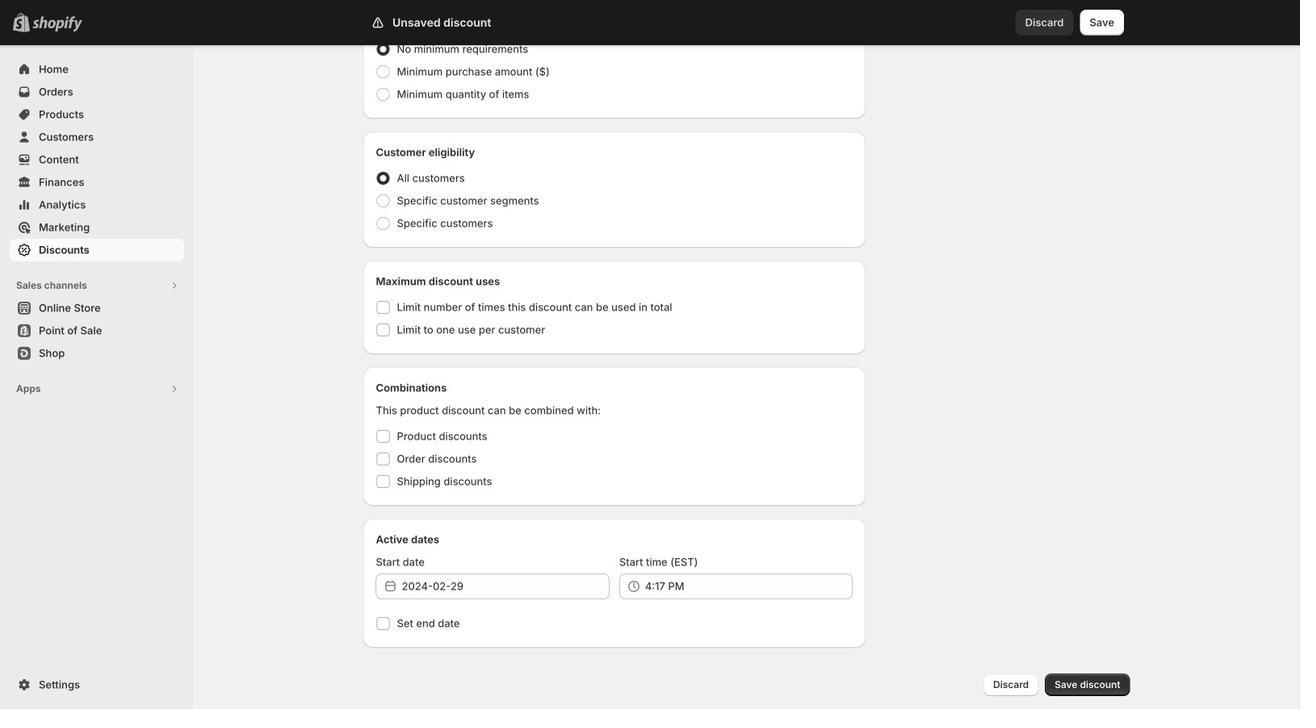 Task type: locate. For each thing, give the bounding box(es) containing it.
Enter time text field
[[645, 574, 853, 600]]

YYYY-MM-DD text field
[[402, 574, 610, 600]]



Task type: describe. For each thing, give the bounding box(es) containing it.
shopify image
[[32, 16, 82, 32]]



Task type: vqa. For each thing, say whether or not it's contained in the screenshot.
the top TEST STORE image
no



